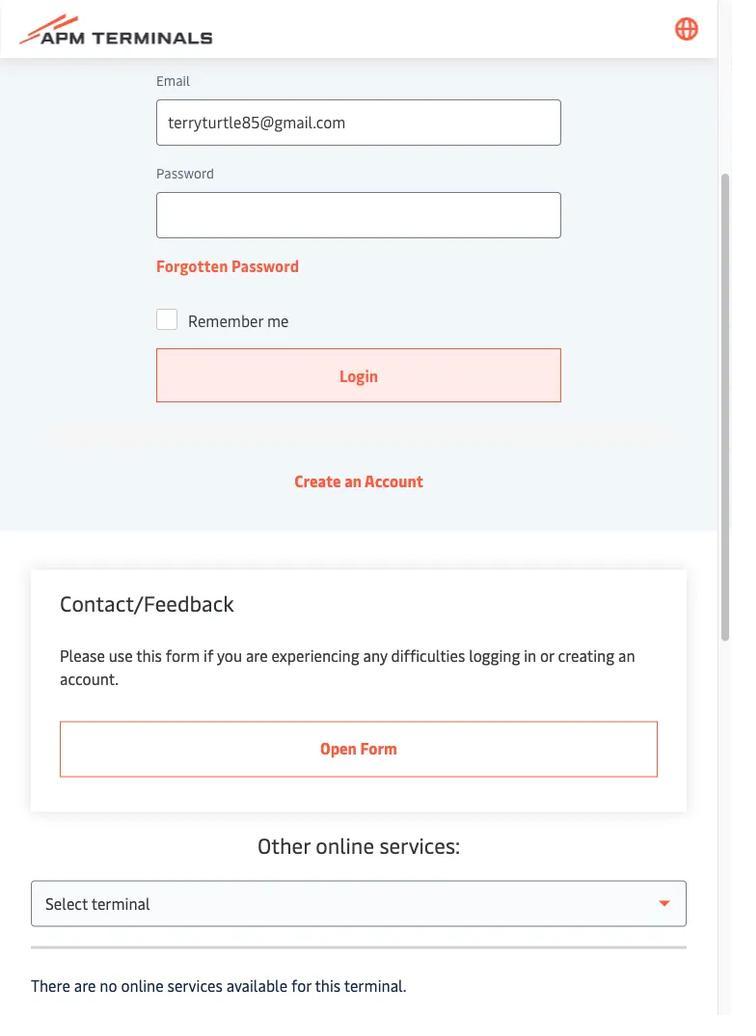 Task type: vqa. For each thing, say whether or not it's contained in the screenshot.
are to the bottom
yes



Task type: describe. For each thing, give the bounding box(es) containing it.
0 vertical spatial online
[[316, 831, 375, 860]]

logging
[[469, 646, 521, 667]]

0 vertical spatial an
[[345, 471, 362, 492]]

in
[[525, 646, 537, 667]]

create an account
[[295, 471, 424, 492]]

no
[[100, 976, 117, 997]]

other
[[258, 831, 311, 860]]

other online services:
[[258, 831, 461, 860]]

open form
[[321, 738, 398, 759]]

an inside the please use this form if you are experiencing any difficulties logging in or creating an account.
[[619, 646, 636, 667]]

1 horizontal spatial this
[[315, 976, 341, 997]]

are inside the please use this form if you are experiencing any difficulties logging in or creating an account.
[[246, 646, 268, 667]]

account.
[[60, 669, 119, 690]]

1 vertical spatial online
[[121, 976, 164, 997]]

please
[[60, 646, 105, 667]]

create
[[295, 471, 341, 492]]

form
[[166, 646, 200, 667]]

or
[[541, 646, 555, 667]]

open form link
[[60, 722, 658, 778]]

services:
[[380, 831, 461, 860]]



Task type: locate. For each thing, give the bounding box(es) containing it.
are
[[246, 646, 268, 667], [74, 976, 96, 997]]

there
[[31, 976, 70, 997]]

any
[[364, 646, 388, 667]]

online right the no
[[121, 976, 164, 997]]

an right create
[[345, 471, 362, 492]]

0 horizontal spatial online
[[121, 976, 164, 997]]

0 horizontal spatial an
[[345, 471, 362, 492]]

form
[[361, 738, 398, 759]]

an
[[345, 471, 362, 492], [619, 646, 636, 667]]

online
[[316, 831, 375, 860], [121, 976, 164, 997]]

online right other
[[316, 831, 375, 860]]

0 vertical spatial are
[[246, 646, 268, 667]]

1 horizontal spatial online
[[316, 831, 375, 860]]

an right creating
[[619, 646, 636, 667]]

1 vertical spatial this
[[315, 976, 341, 997]]

this inside the please use this form if you are experiencing any difficulties logging in or creating an account.
[[136, 646, 162, 667]]

0 horizontal spatial are
[[74, 976, 96, 997]]

1 vertical spatial an
[[619, 646, 636, 667]]

please use this form if you are experiencing any difficulties logging in or creating an account.
[[60, 646, 636, 690]]

services
[[168, 976, 223, 997]]

available
[[227, 976, 288, 997]]

experiencing
[[272, 646, 360, 667]]

creating
[[559, 646, 615, 667]]

0 vertical spatial this
[[136, 646, 162, 667]]

are right you
[[246, 646, 268, 667]]

account
[[365, 471, 424, 492]]

terminal.
[[344, 976, 407, 997]]

this right for
[[315, 976, 341, 997]]

you
[[217, 646, 242, 667]]

1 horizontal spatial are
[[246, 646, 268, 667]]

create an account link
[[295, 471, 424, 492]]

use
[[109, 646, 133, 667]]

contact/feedback
[[60, 589, 234, 617]]

1 horizontal spatial an
[[619, 646, 636, 667]]

are left the no
[[74, 976, 96, 997]]

if
[[204, 646, 214, 667]]

this right use
[[136, 646, 162, 667]]

difficulties
[[392, 646, 466, 667]]

there are no online services available for this terminal.
[[31, 976, 407, 997]]

for
[[292, 976, 312, 997]]

open
[[321, 738, 357, 759]]

this
[[136, 646, 162, 667], [315, 976, 341, 997]]

0 horizontal spatial this
[[136, 646, 162, 667]]

1 vertical spatial are
[[74, 976, 96, 997]]



